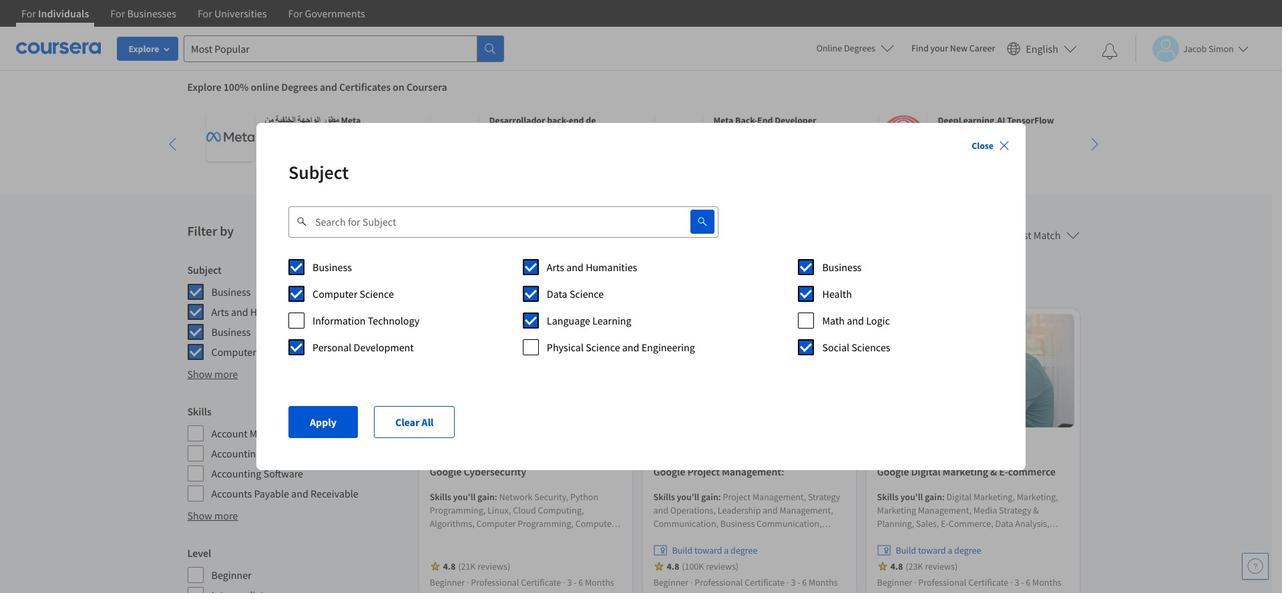 Task type: describe. For each thing, give the bounding box(es) containing it.
help center image
[[1248, 559, 1264, 575]]

1 vertical spatial network
[[430, 558, 463, 570]]

arts and humanities inside select subject options element
[[547, 261, 638, 274]]

skills you'll gain : for google project management:
[[654, 491, 723, 503]]

4.8 (21k reviews)
[[443, 561, 511, 573]]

data
[[547, 287, 568, 301]]

0 vertical spatial programming,
[[430, 505, 486, 517]]

information
[[313, 314, 366, 327]]

more for accounts payable and receivable
[[214, 509, 238, 522]]

(100k
[[682, 561, 704, 573]]

results
[[461, 222, 515, 246]]

من
[[265, 114, 274, 126]]

6 for google digital marketing & e-commerce
[[1026, 577, 1031, 589]]

individuals
[[38, 7, 89, 20]]

degrees
[[281, 80, 318, 94]]

toward for project
[[695, 545, 723, 557]]

deeplearning.ai image
[[880, 114, 928, 162]]

accounting for accounting software
[[211, 467, 262, 480]]

accounts
[[211, 487, 252, 500]]

arts inside the "subject" group
[[211, 305, 229, 319]]

build toward a degree for digital
[[896, 545, 982, 557]]

desarrollador back-end de meta link
[[417, 100, 631, 175]]

(21k
[[458, 561, 476, 573]]

build for digital
[[896, 545, 917, 557]]

all
[[422, 416, 434, 429]]

account
[[211, 427, 248, 440]]

science up information technology
[[360, 287, 394, 301]]

certificates
[[339, 80, 391, 94]]

physical science and engineering
[[547, 341, 695, 354]]

0 vertical spatial management,
[[498, 531, 552, 543]]

you'll for google project management:
[[677, 491, 700, 503]]

months for google project management:
[[809, 577, 838, 589]]

6 for google project management:
[[803, 577, 807, 589]]

subject inside group
[[187, 263, 222, 277]]

arts and humanities inside the "subject" group
[[211, 305, 302, 319]]

computer science inside select subject options element
[[313, 287, 394, 301]]

developer inside deeplearning.ai tensorflow developer deeplearning.ai
[[938, 128, 980, 140]]

skills inside group
[[187, 405, 212, 418]]

level
[[187, 547, 211, 560]]

3 for google project management:
[[791, 577, 796, 589]]

and inside the "subject" group
[[231, 305, 248, 319]]

filter by
[[187, 222, 234, 239]]

accounts payable and receivable
[[211, 487, 359, 500]]

arts and humanities button
[[482, 270, 589, 291]]

clear for clear all
[[775, 275, 795, 287]]

1 skills you'll gain : from the left
[[430, 491, 499, 503]]

data science
[[547, 287, 604, 301]]

and inside network security, python programming, linux, cloud computing, algorithms, computer programming, computer security incident management, cryptography, databases, leadership and management, network architecture, risk management, sql
[[519, 545, 534, 557]]

clear all button
[[767, 270, 814, 291]]

english button
[[1002, 27, 1083, 70]]

de
[[586, 114, 596, 126]]

meta for desarrollador back-end de meta
[[489, 128, 509, 140]]

desarrollador back-end de meta
[[489, 114, 596, 140]]

subject inside dialog
[[289, 160, 349, 184]]

: for google project management:
[[719, 491, 721, 503]]

for
[[518, 222, 541, 246]]

find
[[912, 42, 929, 54]]

google for google cybersecurity
[[430, 465, 462, 479]]

close
[[972, 140, 994, 152]]

1 you'll from the left
[[453, 491, 476, 503]]

career
[[970, 42, 996, 54]]

by
[[220, 222, 234, 239]]

(23k
[[906, 561, 924, 573]]

english
[[1026, 42, 1059, 55]]

personal
[[313, 341, 352, 354]]

science up language learning
[[570, 287, 604, 301]]

social
[[823, 341, 850, 354]]

more for computer science
[[214, 367, 238, 381]]

computer inside the "subject" group
[[211, 345, 256, 359]]

you'll for google digital marketing & e-commerce
[[901, 491, 924, 503]]

humanities inside arts and humanities button
[[524, 275, 570, 287]]

and inside skills group
[[291, 487, 309, 500]]

technology
[[368, 314, 420, 327]]

development
[[354, 341, 414, 354]]

meta image for desarrollador back-end de meta
[[431, 114, 479, 162]]

4.8 for google digital marketing & e-commerce
[[891, 561, 903, 573]]

degree for marketing
[[955, 545, 982, 557]]

reviews) for google digital marketing & e-commerce
[[925, 561, 958, 573]]

back-
[[547, 114, 569, 126]]

desarrollador
[[489, 114, 545, 126]]

a for management:
[[724, 545, 729, 557]]

security
[[430, 531, 462, 543]]

degree for management:
[[731, 545, 758, 557]]

level group
[[187, 545, 406, 593]]

&
[[991, 465, 998, 479]]

find your new career link
[[905, 40, 1002, 57]]

الواجهة
[[298, 114, 321, 126]]

universities
[[214, 7, 267, 20]]

computing,
[[538, 505, 584, 517]]

risk
[[517, 558, 533, 570]]

subject group
[[187, 262, 406, 361]]

select subject options element
[[289, 254, 994, 374]]

linux,
[[488, 505, 511, 517]]

3 for google digital marketing & e-commerce
[[1015, 577, 1020, 589]]

مطوّر الواجهة الخلفية من meta link
[[193, 100, 407, 175]]

meta image for مطوّر الواجهة الخلفية من meta
[[206, 114, 254, 162]]

gain for google project management:
[[702, 491, 719, 503]]

marketing
[[943, 465, 989, 479]]

computer science inside the "subject" group
[[211, 345, 293, 359]]

math and logic
[[823, 314, 890, 327]]

1 vertical spatial programming,
[[518, 518, 574, 530]]

3 · from the left
[[691, 577, 693, 589]]

cryptography,
[[553, 531, 609, 543]]

google cybersecurity
[[430, 465, 527, 479]]

100%
[[224, 80, 249, 94]]

python
[[571, 491, 599, 503]]

a for marketing
[[948, 545, 953, 557]]

google project management:
[[654, 465, 785, 479]]

banner navigation
[[11, 0, 376, 37]]

language
[[547, 314, 591, 327]]

math
[[823, 314, 845, 327]]

4.8 (100k reviews)
[[667, 561, 739, 573]]

for for businesses
[[110, 7, 125, 20]]

end
[[569, 114, 584, 126]]

end
[[758, 114, 773, 126]]

apply button
[[289, 406, 358, 438]]

find your new career
[[912, 42, 996, 54]]

science down learning
[[586, 341, 620, 354]]

certificate for google digital marketing & e-commerce
[[969, 577, 1009, 589]]

4.8 (23k reviews)
[[891, 561, 958, 573]]

science inside the "subject" group
[[259, 345, 293, 359]]

management
[[250, 427, 308, 440]]

1 gain from the left
[[478, 491, 495, 503]]

incident
[[464, 531, 496, 543]]

show for computer
[[187, 367, 212, 381]]

for for individuals
[[21, 7, 36, 20]]

1 - from the left
[[574, 577, 577, 589]]

personal development
[[313, 341, 414, 354]]

humanities inside select subject options element
[[586, 261, 638, 274]]

مطوّر الواجهة الخلفية من meta
[[265, 114, 361, 126]]

coursera image
[[16, 38, 101, 59]]

explore
[[187, 80, 222, 94]]

apply
[[310, 416, 337, 429]]

software
[[264, 467, 303, 480]]

professional for google digital marketing & e-commerce
[[919, 577, 967, 589]]

learning
[[593, 314, 632, 327]]

skills group
[[187, 404, 406, 502]]

1 beginner · professional certificate · 3 - 6 months from the left
[[430, 577, 614, 589]]

show notifications image
[[1102, 43, 1118, 59]]

on
[[393, 80, 405, 94]]

back-
[[736, 114, 758, 126]]

months for google digital marketing & e-commerce
[[1033, 577, 1062, 589]]



Task type: vqa. For each thing, say whether or not it's contained in the screenshot.
the Register now
no



Task type: locate. For each thing, give the bounding box(es) containing it.
developer right the end
[[775, 114, 817, 126]]

show more button up 'account'
[[187, 366, 238, 382]]

reviews) for google project management:
[[706, 561, 739, 573]]

accounting
[[211, 447, 262, 460], [211, 467, 262, 480]]

more
[[214, 367, 238, 381], [214, 509, 238, 522]]

logic
[[867, 314, 890, 327]]

2 professional from the left
[[695, 577, 743, 589]]

accounting up accounts
[[211, 467, 262, 480]]

show more button for accounts
[[187, 508, 238, 524]]

clear all
[[395, 416, 434, 429]]

- for google project management:
[[798, 577, 801, 589]]

humanities inside the "subject" group
[[250, 305, 302, 319]]

1 horizontal spatial google
[[654, 465, 686, 479]]

build toward a degree up 4.8 (100k reviews)
[[672, 545, 758, 557]]

reviews)
[[478, 561, 511, 573], [706, 561, 739, 573], [925, 561, 958, 573]]

1 horizontal spatial arts
[[490, 275, 506, 287]]

1 vertical spatial accounting
[[211, 467, 262, 480]]

0 vertical spatial more
[[214, 367, 238, 381]]

build for project
[[672, 545, 693, 557]]

0 horizontal spatial 6
[[579, 577, 583, 589]]

more down accounts
[[214, 509, 238, 522]]

accounting software
[[211, 467, 303, 480]]

beginner
[[211, 569, 252, 582], [430, 577, 465, 589], [654, 577, 689, 589], [878, 577, 913, 589]]

: down marketing
[[943, 491, 945, 503]]

0 horizontal spatial google
[[430, 465, 462, 479]]

sql
[[591, 558, 606, 570]]

developer
[[775, 114, 817, 126], [938, 128, 980, 140]]

1 6 from the left
[[579, 577, 583, 589]]

2 accounting from the top
[[211, 467, 262, 480]]

1 horizontal spatial build
[[896, 545, 917, 557]]

google left project
[[654, 465, 686, 479]]

مطوّر
[[322, 114, 339, 126]]

3 skills you'll gain : from the left
[[878, 491, 947, 503]]

skills you'll gain :
[[430, 491, 499, 503], [654, 491, 723, 503], [878, 491, 947, 503]]

show more button down accounts
[[187, 508, 238, 524]]

0 horizontal spatial professional
[[471, 577, 519, 589]]

payable
[[254, 487, 289, 500]]

cloud
[[513, 505, 536, 517]]

0 horizontal spatial toward
[[695, 545, 723, 557]]

new
[[951, 42, 968, 54]]

1 for from the left
[[21, 7, 36, 20]]

2 horizontal spatial arts
[[547, 261, 565, 274]]

1 horizontal spatial clear
[[775, 275, 795, 287]]

engineering
[[642, 341, 695, 354]]

1 deeplearning.ai from the top
[[938, 114, 1006, 126]]

1 4.8 from the left
[[443, 561, 456, 573]]

2 6 from the left
[[803, 577, 807, 589]]

toward
[[695, 545, 723, 557], [919, 545, 946, 557]]

build toward a degree for project
[[672, 545, 758, 557]]

1 horizontal spatial build toward a degree
[[896, 545, 982, 557]]

0 horizontal spatial beginner · professional certificate · 3 - 6 months
[[430, 577, 614, 589]]

4.8
[[443, 561, 456, 573], [667, 561, 680, 573], [891, 561, 903, 573]]

2 horizontal spatial skills you'll gain :
[[878, 491, 947, 503]]

beginner · professional certificate · 3 - 6 months down 4.8 (100k reviews)
[[654, 577, 838, 589]]

build up (100k
[[672, 545, 693, 557]]

science left the personal
[[259, 345, 293, 359]]

developer right deeplearning.ai image
[[938, 128, 980, 140]]

1 vertical spatial show more
[[187, 509, 238, 522]]

2 horizontal spatial gain
[[925, 491, 943, 503]]

0 horizontal spatial clear
[[395, 416, 420, 429]]

2 for from the left
[[110, 7, 125, 20]]

coursera
[[407, 80, 447, 94]]

for for governments
[[288, 7, 303, 20]]

2 build toward a degree from the left
[[896, 545, 982, 557]]

Search by keyword search field
[[307, 206, 659, 238]]

skills you'll gain : down digital
[[878, 491, 947, 503]]

1 : from the left
[[495, 491, 498, 503]]

2 vertical spatial humanities
[[250, 305, 302, 319]]

certificate for google project management:
[[745, 577, 785, 589]]

gain down digital
[[925, 491, 943, 503]]

network up "cloud"
[[499, 491, 533, 503]]

network
[[499, 491, 533, 503], [430, 558, 463, 570]]

2 degree from the left
[[955, 545, 982, 557]]

2 horizontal spatial beginner · professional certificate · 3 - 6 months
[[878, 577, 1062, 589]]

0 horizontal spatial degree
[[731, 545, 758, 557]]

4.8 left (100k
[[667, 561, 680, 573]]

0 vertical spatial arts and humanities
[[547, 261, 638, 274]]

2 horizontal spatial 4.8
[[891, 561, 903, 573]]

arts and humanities
[[547, 261, 638, 274], [490, 275, 570, 287], [211, 305, 302, 319]]

3 you'll from the left
[[901, 491, 924, 503]]

2 a from the left
[[948, 545, 953, 557]]

2 show more from the top
[[187, 509, 238, 522]]

1 professional from the left
[[471, 577, 519, 589]]

3 reviews) from the left
[[925, 561, 958, 573]]

filter
[[187, 222, 217, 239]]

gain down project
[[702, 491, 719, 503]]

you'll down google cybersecurity
[[453, 491, 476, 503]]

subject dialog
[[257, 123, 1026, 470]]

3 certificate from the left
[[969, 577, 1009, 589]]

0 horizontal spatial developer
[[775, 114, 817, 126]]

subject
[[289, 160, 349, 184], [187, 263, 222, 277]]

accounting down 'account'
[[211, 447, 262, 460]]

meta back-end developer
[[714, 114, 817, 126]]

your
[[931, 42, 949, 54]]

2 vertical spatial arts
[[211, 305, 229, 319]]

for left governments
[[288, 7, 303, 20]]

show more for accounts payable and receivable
[[187, 509, 238, 522]]

1 show more from the top
[[187, 367, 238, 381]]

1 horizontal spatial skills you'll gain :
[[654, 491, 723, 503]]

2 - from the left
[[798, 577, 801, 589]]

2 4.8 from the left
[[667, 561, 680, 573]]

0 vertical spatial deeplearning.ai
[[938, 114, 1006, 126]]

show more button for computer
[[187, 366, 238, 382]]

0 horizontal spatial programming,
[[430, 505, 486, 517]]

2 months from the left
[[809, 577, 838, 589]]

6,653
[[414, 222, 457, 246]]

1 horizontal spatial beginner · professional certificate · 3 - 6 months
[[654, 577, 838, 589]]

sciences
[[852, 341, 891, 354]]

skills
[[187, 405, 212, 418], [430, 491, 451, 503], [654, 491, 675, 503], [878, 491, 899, 503]]

meta down desarrollador
[[489, 128, 509, 140]]

google for google project management:
[[654, 465, 686, 479]]

1 show more button from the top
[[187, 366, 238, 382]]

1 a from the left
[[724, 545, 729, 557]]

clear all
[[775, 275, 806, 287]]

meta for مطوّر الواجهة الخلفية من meta
[[341, 114, 361, 126]]

2 horizontal spatial humanities
[[586, 261, 638, 274]]

3 google from the left
[[878, 465, 909, 479]]

2 reviews) from the left
[[706, 561, 739, 573]]

meta back-end developer link
[[642, 100, 856, 175]]

skills you'll gain : for google digital marketing & e-commerce
[[878, 491, 947, 503]]

close button
[[967, 134, 1016, 158]]

0 horizontal spatial reviews)
[[478, 561, 511, 573]]

2 certificate from the left
[[745, 577, 785, 589]]

2 vertical spatial management,
[[535, 558, 589, 570]]

popular"
[[596, 222, 668, 246]]

account management
[[211, 427, 308, 440]]

computer inside select subject options element
[[313, 287, 358, 301]]

degree up 4.8 (100k reviews)
[[731, 545, 758, 557]]

2 horizontal spatial 6
[[1026, 577, 1031, 589]]

gain up linux,
[[478, 491, 495, 503]]

: up linux,
[[495, 491, 498, 503]]

beginner · professional certificate · 3 - 6 months down 'risk'
[[430, 577, 614, 589]]

1 horizontal spatial :
[[719, 491, 721, 503]]

0 horizontal spatial build
[[672, 545, 693, 557]]

toward up 4.8 (100k reviews)
[[695, 545, 723, 557]]

management,
[[498, 531, 552, 543], [536, 545, 590, 557], [535, 558, 589, 570]]

you'll down project
[[677, 491, 700, 503]]

show up level
[[187, 509, 212, 522]]

show more down accounts
[[187, 509, 238, 522]]

google cybersecurity link
[[430, 464, 622, 480]]

2 horizontal spatial :
[[943, 491, 945, 503]]

explore 100% online degrees and certificates on coursera
[[187, 80, 447, 94]]

humanities up data
[[524, 275, 570, 287]]

reviews) down the leadership
[[478, 561, 511, 573]]

for universities
[[198, 7, 267, 20]]

2 vertical spatial arts and humanities
[[211, 305, 302, 319]]

1 horizontal spatial programming,
[[518, 518, 574, 530]]

1 horizontal spatial developer
[[938, 128, 980, 140]]

gain for google digital marketing & e-commerce
[[925, 491, 943, 503]]

arts and humanities inside button
[[490, 275, 570, 287]]

governments
[[305, 7, 365, 20]]

2 gain from the left
[[702, 491, 719, 503]]

1 vertical spatial developer
[[938, 128, 980, 140]]

build up (23k
[[896, 545, 917, 557]]

1 vertical spatial management,
[[536, 545, 590, 557]]

1 horizontal spatial network
[[499, 491, 533, 503]]

network down databases,
[[430, 558, 463, 570]]

0 horizontal spatial you'll
[[453, 491, 476, 503]]

0 vertical spatial humanities
[[586, 261, 638, 274]]

0 vertical spatial clear
[[775, 275, 795, 287]]

-
[[574, 577, 577, 589], [798, 577, 801, 589], [1022, 577, 1025, 589]]

for left the individuals
[[21, 7, 36, 20]]

build
[[672, 545, 693, 557], [896, 545, 917, 557]]

2 more from the top
[[214, 509, 238, 522]]

0 horizontal spatial skills you'll gain :
[[430, 491, 499, 503]]

2 toward from the left
[[919, 545, 946, 557]]

meta image inside desarrollador back-end de meta link
[[431, 114, 479, 162]]

1 months from the left
[[585, 577, 614, 589]]

3 meta image from the left
[[655, 114, 703, 162]]

1 vertical spatial clear
[[395, 416, 420, 429]]

2 show more button from the top
[[187, 508, 238, 524]]

beginner · professional certificate · 3 - 6 months for google project management:
[[654, 577, 838, 589]]

arts inside button
[[490, 275, 506, 287]]

0 vertical spatial developer
[[775, 114, 817, 126]]

1 show from the top
[[187, 367, 212, 381]]

: down 'google project management:'
[[719, 491, 721, 503]]

show for accounts
[[187, 509, 212, 522]]

: for google digital marketing & e-commerce
[[943, 491, 945, 503]]

show more for computer science
[[187, 367, 238, 381]]

1 accounting from the top
[[211, 447, 262, 460]]

architecture,
[[465, 558, 515, 570]]

3
[[567, 577, 572, 589], [791, 577, 796, 589], [1015, 577, 1020, 589]]

3 3 from the left
[[1015, 577, 1020, 589]]

1 horizontal spatial 6
[[803, 577, 807, 589]]

for left universities
[[198, 7, 212, 20]]

beginner inside level group
[[211, 569, 252, 582]]

google left cybersecurity
[[430, 465, 462, 479]]

6
[[579, 577, 583, 589], [803, 577, 807, 589], [1026, 577, 1031, 589]]

digital
[[912, 465, 941, 479]]

1 build toward a degree from the left
[[672, 545, 758, 557]]

build toward a degree up the 4.8 (23k reviews)
[[896, 545, 982, 557]]

0 horizontal spatial meta image
[[206, 114, 254, 162]]

for businesses
[[110, 7, 176, 20]]

e-
[[1000, 465, 1009, 479]]

and inside button
[[508, 275, 523, 287]]

6 · from the left
[[1011, 577, 1013, 589]]

:
[[495, 491, 498, 503], [719, 491, 721, 503], [943, 491, 945, 503]]

1 horizontal spatial -
[[798, 577, 801, 589]]

clear all button
[[374, 406, 455, 438]]

"most
[[545, 222, 592, 246]]

2 · from the left
[[563, 577, 566, 589]]

reviews) right (23k
[[925, 561, 958, 573]]

meta inside desarrollador back-end de meta
[[489, 128, 509, 140]]

subject down 'filter'
[[187, 263, 222, 277]]

1 meta image from the left
[[206, 114, 254, 162]]

meta image inside مطوّر الواجهة الخلفية من meta link
[[206, 114, 254, 162]]

google for google digital marketing & e-commerce
[[878, 465, 909, 479]]

0 horizontal spatial meta
[[341, 114, 361, 126]]

0 horizontal spatial 3
[[567, 577, 572, 589]]

meta right مطوّر
[[341, 114, 361, 126]]

2 build from the left
[[896, 545, 917, 557]]

1 horizontal spatial meta
[[489, 128, 509, 140]]

1 horizontal spatial meta image
[[431, 114, 479, 162]]

0 horizontal spatial humanities
[[250, 305, 302, 319]]

physical
[[547, 341, 584, 354]]

1 horizontal spatial certificate
[[745, 577, 785, 589]]

humanities left information
[[250, 305, 302, 319]]

for left businesses at the left of the page
[[110, 7, 125, 20]]

3 months from the left
[[1033, 577, 1062, 589]]

1 horizontal spatial degree
[[955, 545, 982, 557]]

search image
[[698, 216, 708, 227]]

programming,
[[430, 505, 486, 517], [518, 518, 574, 530]]

a up 4.8 (100k reviews)
[[724, 545, 729, 557]]

3 4.8 from the left
[[891, 561, 903, 573]]

1 vertical spatial show more button
[[187, 508, 238, 524]]

1 vertical spatial humanities
[[524, 275, 570, 287]]

0 horizontal spatial 4.8
[[443, 561, 456, 573]]

cybersecurity
[[464, 465, 527, 479]]

4.8 for google project management:
[[667, 561, 680, 573]]

0 vertical spatial accounting
[[211, 447, 262, 460]]

receivable
[[311, 487, 359, 500]]

deeplearning.ai tensorflow developer deeplearning.ai
[[938, 114, 1055, 153]]

2 horizontal spatial meta
[[714, 114, 734, 126]]

you'll down digital
[[901, 491, 924, 503]]

3 professional from the left
[[919, 577, 967, 589]]

for
[[21, 7, 36, 20], [110, 7, 125, 20], [198, 7, 212, 20], [288, 7, 303, 20]]

2 horizontal spatial reviews)
[[925, 561, 958, 573]]

3 : from the left
[[943, 491, 945, 503]]

degree up the 4.8 (23k reviews)
[[955, 545, 982, 557]]

1 vertical spatial show
[[187, 509, 212, 522]]

clear inside subject dialog
[[395, 416, 420, 429]]

3 6 from the left
[[1026, 577, 1031, 589]]

google digital marketing & e-commerce
[[878, 465, 1056, 479]]

beginner · professional certificate · 3 - 6 months
[[430, 577, 614, 589], [654, 577, 838, 589], [878, 577, 1062, 589]]

0 vertical spatial subject
[[289, 160, 349, 184]]

2 horizontal spatial google
[[878, 465, 909, 479]]

0 vertical spatial show
[[187, 367, 212, 381]]

0 horizontal spatial build toward a degree
[[672, 545, 758, 557]]

show
[[187, 367, 212, 381], [187, 509, 212, 522]]

professional down the 4.8 (23k reviews)
[[919, 577, 967, 589]]

online
[[251, 80, 279, 94]]

subject down مطوّر الواجهة الخلفية من meta at the top
[[289, 160, 349, 184]]

1 vertical spatial computer science
[[211, 345, 293, 359]]

- for google digital marketing & e-commerce
[[1022, 577, 1025, 589]]

professional for google project management:
[[695, 577, 743, 589]]

3 beginner · professional certificate · 3 - 6 months from the left
[[878, 577, 1062, 589]]

language learning
[[547, 314, 632, 327]]

beginner · professional certificate · 3 - 6 months for google digital marketing & e-commerce
[[878, 577, 1062, 589]]

الخلفية
[[276, 114, 296, 126]]

2 meta image from the left
[[431, 114, 479, 162]]

you'll
[[453, 491, 476, 503], [677, 491, 700, 503], [901, 491, 924, 503]]

skills you'll gain : down project
[[654, 491, 723, 503]]

2 3 from the left
[[791, 577, 796, 589]]

google digital marketing & e-commerce link
[[878, 464, 1069, 480]]

3 - from the left
[[1022, 577, 1025, 589]]

1 horizontal spatial months
[[809, 577, 838, 589]]

meta left 'back-'
[[714, 114, 734, 126]]

google left digital
[[878, 465, 909, 479]]

commerce
[[1009, 465, 1056, 479]]

google project management: link
[[654, 464, 845, 480]]

for individuals
[[21, 7, 89, 20]]

certificate
[[521, 577, 561, 589], [745, 577, 785, 589], [969, 577, 1009, 589]]

social sciences
[[823, 341, 891, 354]]

5 · from the left
[[915, 577, 917, 589]]

·
[[467, 577, 469, 589], [563, 577, 566, 589], [691, 577, 693, 589], [787, 577, 789, 589], [915, 577, 917, 589], [1011, 577, 1013, 589]]

3 for from the left
[[198, 7, 212, 20]]

science
[[360, 287, 394, 301], [570, 287, 604, 301], [586, 341, 620, 354], [259, 345, 293, 359]]

0 vertical spatial arts
[[547, 261, 565, 274]]

health
[[823, 287, 852, 301]]

1 build from the left
[[672, 545, 693, 557]]

1 certificate from the left
[[521, 577, 561, 589]]

accounting for accounting
[[211, 447, 262, 460]]

0 horizontal spatial a
[[724, 545, 729, 557]]

2 : from the left
[[719, 491, 721, 503]]

1 horizontal spatial professional
[[695, 577, 743, 589]]

4.8 left (23k
[[891, 561, 903, 573]]

3 gain from the left
[[925, 491, 943, 503]]

2 horizontal spatial professional
[[919, 577, 967, 589]]

1 degree from the left
[[731, 545, 758, 557]]

2 skills you'll gain : from the left
[[654, 491, 723, 503]]

leadership
[[474, 545, 518, 557]]

skills you'll gain : down google cybersecurity
[[430, 491, 499, 503]]

4 for from the left
[[288, 7, 303, 20]]

2 horizontal spatial 3
[[1015, 577, 1020, 589]]

for governments
[[288, 7, 365, 20]]

professional down 4.8 (100k reviews)
[[695, 577, 743, 589]]

computer science
[[313, 287, 394, 301], [211, 345, 293, 359]]

arts inside select subject options element
[[547, 261, 565, 274]]

programming, down "computing,"
[[518, 518, 574, 530]]

humanities down popular"
[[586, 261, 638, 274]]

2 horizontal spatial meta image
[[655, 114, 703, 162]]

0 horizontal spatial -
[[574, 577, 577, 589]]

1 toward from the left
[[695, 545, 723, 557]]

programming, up algorithms,
[[430, 505, 486, 517]]

1 vertical spatial subject
[[187, 263, 222, 277]]

professional down the architecture,
[[471, 577, 519, 589]]

1 reviews) from the left
[[478, 561, 511, 573]]

2 you'll from the left
[[677, 491, 700, 503]]

0 vertical spatial computer science
[[313, 287, 394, 301]]

2 show from the top
[[187, 509, 212, 522]]

beginner · professional certificate · 3 - 6 months down the 4.8 (23k reviews)
[[878, 577, 1062, 589]]

for for universities
[[198, 7, 212, 20]]

a up the 4.8 (23k reviews)
[[948, 545, 953, 557]]

1 more from the top
[[214, 367, 238, 381]]

2 horizontal spatial months
[[1033, 577, 1062, 589]]

show more up 'account'
[[187, 367, 238, 381]]

meta image
[[206, 114, 254, 162], [431, 114, 479, 162], [655, 114, 703, 162]]

1 horizontal spatial gain
[[702, 491, 719, 503]]

1 vertical spatial arts
[[490, 275, 506, 287]]

4.8 down databases,
[[443, 561, 456, 573]]

None search field
[[184, 35, 504, 62]]

meta image for meta back-end developer
[[655, 114, 703, 162]]

2 deeplearning.ai from the top
[[938, 141, 1003, 153]]

0 vertical spatial show more button
[[187, 366, 238, 382]]

1 horizontal spatial 3
[[791, 577, 796, 589]]

more up 'account'
[[214, 367, 238, 381]]

0 horizontal spatial months
[[585, 577, 614, 589]]

meta image inside meta back-end developer link
[[655, 114, 703, 162]]

clear for clear all
[[395, 416, 420, 429]]

project
[[688, 465, 720, 479]]

1 3 from the left
[[567, 577, 572, 589]]

2 horizontal spatial you'll
[[901, 491, 924, 503]]

1 google from the left
[[430, 465, 462, 479]]

4 · from the left
[[787, 577, 789, 589]]

1 horizontal spatial you'll
[[677, 491, 700, 503]]

0 vertical spatial network
[[499, 491, 533, 503]]

1 horizontal spatial toward
[[919, 545, 946, 557]]

0 horizontal spatial gain
[[478, 491, 495, 503]]

reviews) right (100k
[[706, 561, 739, 573]]

toward for digital
[[919, 545, 946, 557]]

0 vertical spatial show more
[[187, 367, 238, 381]]

1 horizontal spatial humanities
[[524, 275, 570, 287]]

0 horizontal spatial :
[[495, 491, 498, 503]]

toward up the 4.8 (23k reviews)
[[919, 545, 946, 557]]

1 horizontal spatial computer science
[[313, 287, 394, 301]]

2 google from the left
[[654, 465, 686, 479]]

0 horizontal spatial subject
[[187, 263, 222, 277]]

2 beginner · professional certificate · 3 - 6 months from the left
[[654, 577, 838, 589]]

1 vertical spatial arts and humanities
[[490, 275, 570, 287]]

show up 'account'
[[187, 367, 212, 381]]

0 horizontal spatial network
[[430, 558, 463, 570]]

information technology
[[313, 314, 420, 327]]

1 vertical spatial more
[[214, 509, 238, 522]]

1 · from the left
[[467, 577, 469, 589]]

build toward a degree
[[672, 545, 758, 557], [896, 545, 982, 557]]

0 horizontal spatial certificate
[[521, 577, 561, 589]]



